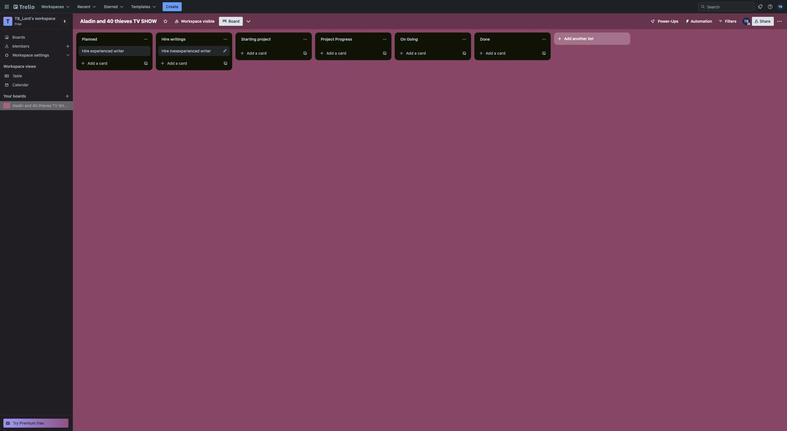Task type: locate. For each thing, give the bounding box(es) containing it.
add a card button down on going text field
[[397, 49, 460, 58]]

workspace down members
[[12, 53, 33, 58]]

add a card button down the hire experienced writer link
[[79, 59, 141, 68]]

0 horizontal spatial 40
[[32, 103, 37, 108]]

aladin and 40 thieves tv show down your boards with 1 items element
[[12, 103, 71, 108]]

and inside text box
[[97, 18, 106, 24]]

1 horizontal spatial writer
[[201, 49, 211, 53]]

starred button
[[101, 2, 127, 11]]

writer left edit card icon
[[201, 49, 211, 53]]

0 vertical spatial show
[[141, 18, 157, 24]]

Project Progress text field
[[318, 35, 379, 44]]

0 vertical spatial thieves
[[115, 18, 132, 24]]

card down 'project'
[[259, 51, 267, 56]]

workspace for workspace views
[[3, 64, 24, 69]]

1 vertical spatial 40
[[32, 103, 37, 108]]

add a card button down the starting project text box
[[238, 49, 301, 58]]

0 vertical spatial aladin and 40 thieves tv show
[[80, 18, 157, 24]]

hire inexexperienced writer
[[162, 49, 211, 53]]

aladin down recent popup button
[[80, 18, 96, 24]]

aladin and 40 thieves tv show down starred popup button
[[80, 18, 157, 24]]

add down the inexexperienced
[[167, 61, 175, 66]]

add a card
[[247, 51, 267, 56], [327, 51, 347, 56], [406, 51, 426, 56], [486, 51, 506, 56], [88, 61, 108, 66], [167, 61, 187, 66]]

a
[[255, 51, 258, 56], [335, 51, 337, 56], [415, 51, 417, 56], [495, 51, 497, 56], [96, 61, 98, 66], [176, 61, 178, 66]]

a down done text box
[[495, 51, 497, 56]]

create from template… image for planned
[[144, 61, 148, 66]]

1 vertical spatial show
[[59, 103, 71, 108]]

board link
[[219, 17, 243, 26]]

add a card button down "project progress" text field
[[318, 49, 381, 58]]

add another list button
[[555, 33, 631, 45]]

0 horizontal spatial aladin
[[12, 103, 24, 108]]

power-ups
[[659, 19, 679, 24]]

a for done
[[495, 51, 497, 56]]

writings
[[170, 37, 186, 42]]

workspace for workspace visible
[[181, 19, 202, 24]]

show
[[141, 18, 157, 24], [59, 103, 71, 108]]

0 horizontal spatial create from template… image
[[223, 61, 228, 66]]

and down your boards with 1 items element
[[25, 103, 31, 108]]

a for project progress
[[335, 51, 337, 56]]

add a card for planned
[[88, 61, 108, 66]]

2 writer from the left
[[201, 49, 211, 53]]

add a card for done
[[486, 51, 506, 56]]

card down the inexexperienced
[[179, 61, 187, 66]]

a down starting project
[[255, 51, 258, 56]]

project progress
[[321, 37, 353, 42]]

star or unstar board image
[[163, 19, 168, 24]]

hire left writings
[[162, 37, 169, 42]]

add a card down the inexexperienced
[[167, 61, 187, 66]]

workspace up "table"
[[3, 64, 24, 69]]

add inside button
[[565, 36, 572, 41]]

2 horizontal spatial create from template… image
[[463, 51, 467, 56]]

tb_lord's workspace link
[[15, 16, 55, 21]]

1 vertical spatial workspace
[[12, 53, 33, 58]]

back to home image
[[13, 2, 35, 11]]

add down done
[[486, 51, 494, 56]]

add a card down going
[[406, 51, 426, 56]]

0 horizontal spatial writer
[[114, 49, 124, 53]]

tv
[[133, 18, 140, 24], [52, 103, 58, 108]]

create from template… image for hire writings
[[223, 61, 228, 66]]

a down going
[[415, 51, 417, 56]]

card for hire writings
[[179, 61, 187, 66]]

a down the inexexperienced
[[176, 61, 178, 66]]

try premium free button
[[3, 419, 68, 428]]

add a card down done
[[486, 51, 506, 56]]

sm image
[[684, 17, 691, 25]]

40 down the starred
[[107, 18, 114, 24]]

add a card button down hire inexexperienced writer
[[158, 59, 221, 68]]

Starting project text field
[[238, 35, 300, 44]]

1 horizontal spatial create from template… image
[[383, 51, 387, 56]]

open information menu image
[[768, 4, 774, 10]]

thieves down your boards with 1 items element
[[38, 103, 51, 108]]

search image
[[701, 4, 706, 9]]

1 horizontal spatial and
[[97, 18, 106, 24]]

0 horizontal spatial and
[[25, 103, 31, 108]]

1 vertical spatial thieves
[[38, 103, 51, 108]]

and
[[97, 18, 106, 24], [25, 103, 31, 108]]

hire experienced writer link
[[82, 48, 147, 54]]

on going
[[401, 37, 418, 42]]

add a card button down done text box
[[477, 49, 540, 58]]

hire inside text box
[[162, 37, 169, 42]]

add a card down starting project
[[247, 51, 267, 56]]

writer down the planned text box
[[114, 49, 124, 53]]

a for starting project
[[255, 51, 258, 56]]

workspace inside dropdown button
[[12, 53, 33, 58]]

on
[[401, 37, 406, 42]]

card down the progress
[[338, 51, 347, 56]]

0 vertical spatial aladin
[[80, 18, 96, 24]]

1 horizontal spatial tv
[[133, 18, 140, 24]]

add down 'on going'
[[406, 51, 414, 56]]

create from template… image
[[383, 51, 387, 56], [463, 51, 467, 56], [223, 61, 228, 66]]

1 horizontal spatial 40
[[107, 18, 114, 24]]

Planned text field
[[79, 35, 140, 44]]

1 horizontal spatial thieves
[[115, 18, 132, 24]]

hire for hire writings
[[162, 37, 169, 42]]

create button
[[163, 2, 182, 11]]

card down 'hire experienced writer'
[[99, 61, 108, 66]]

thieves
[[115, 18, 132, 24], [38, 103, 51, 108]]

0 horizontal spatial create from template… image
[[144, 61, 148, 66]]

a for hire writings
[[176, 61, 178, 66]]

a down experienced
[[96, 61, 98, 66]]

card for starting project
[[259, 51, 267, 56]]

add a card button for done
[[477, 49, 540, 58]]

card for planned
[[99, 61, 108, 66]]

members link
[[0, 42, 73, 51]]

show down add board image
[[59, 103, 71, 108]]

free
[[37, 421, 44, 426]]

views
[[25, 64, 36, 69]]

hire down the hire writings
[[162, 49, 169, 53]]

card
[[259, 51, 267, 56], [338, 51, 347, 56], [418, 51, 426, 56], [498, 51, 506, 56], [99, 61, 108, 66], [179, 61, 187, 66]]

Search field
[[706, 3, 755, 11]]

project
[[321, 37, 335, 42]]

automation button
[[684, 17, 716, 26]]

card for project progress
[[338, 51, 347, 56]]

templates button
[[128, 2, 159, 11]]

0 vertical spatial workspace
[[181, 19, 202, 24]]

hire writings
[[162, 37, 186, 42]]

add
[[565, 36, 572, 41], [247, 51, 254, 56], [327, 51, 334, 56], [406, 51, 414, 56], [486, 51, 494, 56], [88, 61, 95, 66], [167, 61, 175, 66]]

workspace left the visible
[[181, 19, 202, 24]]

aladin down boards
[[12, 103, 24, 108]]

create from template… image for done
[[542, 51, 547, 56]]

1 horizontal spatial aladin
[[80, 18, 96, 24]]

starred
[[104, 4, 118, 9]]

0 vertical spatial 40
[[107, 18, 114, 24]]

add a card button for project progress
[[318, 49, 381, 58]]

hire
[[162, 37, 169, 42], [82, 49, 89, 53], [162, 49, 169, 53]]

0 horizontal spatial thieves
[[38, 103, 51, 108]]

card down done text box
[[498, 51, 506, 56]]

this member is an admin of this board. image
[[748, 23, 751, 25]]

add another list
[[565, 36, 594, 41]]

visible
[[203, 19, 215, 24]]

1 horizontal spatial create from template… image
[[303, 51, 308, 56]]

add a card button
[[238, 49, 301, 58], [318, 49, 381, 58], [397, 49, 460, 58], [477, 49, 540, 58], [79, 59, 141, 68], [158, 59, 221, 68]]

2 vertical spatial workspace
[[3, 64, 24, 69]]

create from template… image
[[303, 51, 308, 56], [542, 51, 547, 56], [144, 61, 148, 66]]

2 horizontal spatial create from template… image
[[542, 51, 547, 56]]

40 down your boards with 1 items element
[[32, 103, 37, 108]]

On Going text field
[[397, 35, 459, 44]]

40
[[107, 18, 114, 24], [32, 103, 37, 108]]

create from template… image for on going
[[463, 51, 467, 56]]

experienced
[[90, 49, 113, 53]]

1 vertical spatial aladin and 40 thieves tv show
[[12, 103, 71, 108]]

add down 'project'
[[327, 51, 334, 56]]

done
[[481, 37, 490, 42]]

add a card for on going
[[406, 51, 426, 56]]

1 horizontal spatial show
[[141, 18, 157, 24]]

writer
[[114, 49, 124, 53], [201, 49, 211, 53]]

edit card image
[[223, 49, 227, 53]]

Hire writings text field
[[158, 35, 220, 44]]

card down on going text field
[[418, 51, 426, 56]]

customize views image
[[246, 19, 252, 24]]

show down templates dropdown button
[[141, 18, 157, 24]]

boards
[[12, 35, 25, 40]]

tv down templates
[[133, 18, 140, 24]]

add for on going
[[406, 51, 414, 56]]

another
[[573, 36, 588, 41]]

hire down planned
[[82, 49, 89, 53]]

try
[[13, 421, 19, 426]]

1 writer from the left
[[114, 49, 124, 53]]

board
[[229, 19, 240, 24]]

0 vertical spatial and
[[97, 18, 106, 24]]

add down starting
[[247, 51, 254, 56]]

a down project progress on the top
[[335, 51, 337, 56]]

primary element
[[0, 0, 788, 13]]

your
[[3, 94, 12, 99]]

add a card down project progress on the top
[[327, 51, 347, 56]]

workspace
[[181, 19, 202, 24], [12, 53, 33, 58], [3, 64, 24, 69]]

and down the starred
[[97, 18, 106, 24]]

aladin and 40 thieves tv show
[[80, 18, 157, 24], [12, 103, 71, 108]]

writer for hire experienced writer
[[114, 49, 124, 53]]

workspace navigation collapse icon image
[[61, 17, 69, 25]]

1 vertical spatial tv
[[52, 103, 58, 108]]

0 vertical spatial tv
[[133, 18, 140, 24]]

add down experienced
[[88, 61, 95, 66]]

workspace settings button
[[0, 51, 73, 60]]

recent button
[[74, 2, 99, 11]]

thieves down starred popup button
[[115, 18, 132, 24]]

0 horizontal spatial tv
[[52, 103, 58, 108]]

workspace inside button
[[181, 19, 202, 24]]

create from template… image for starting project
[[303, 51, 308, 56]]

add a card down experienced
[[88, 61, 108, 66]]

1 horizontal spatial aladin and 40 thieves tv show
[[80, 18, 157, 24]]

add left another
[[565, 36, 572, 41]]

starting
[[241, 37, 257, 42]]

add for project progress
[[327, 51, 334, 56]]

aladin
[[80, 18, 96, 24], [12, 103, 24, 108]]

progress
[[336, 37, 353, 42]]

tv down calendar link
[[52, 103, 58, 108]]



Task type: describe. For each thing, give the bounding box(es) containing it.
a for planned
[[96, 61, 98, 66]]

create from template… image for project progress
[[383, 51, 387, 56]]

workspaces
[[41, 4, 64, 9]]

add a card for hire writings
[[167, 61, 187, 66]]

try premium free
[[13, 421, 44, 426]]

table link
[[12, 73, 70, 79]]

1 vertical spatial and
[[25, 103, 31, 108]]

writer for hire inexexperienced writer
[[201, 49, 211, 53]]

add for hire writings
[[167, 61, 175, 66]]

workspace views
[[3, 64, 36, 69]]

hire experienced writer
[[82, 49, 124, 53]]

power-ups button
[[647, 17, 682, 26]]

inexexperienced
[[170, 49, 200, 53]]

settings
[[34, 53, 49, 58]]

recent
[[77, 4, 90, 9]]

workspace
[[35, 16, 55, 21]]

tv inside aladin and 40 thieves tv show text box
[[133, 18, 140, 24]]

aladin and 40 thieves tv show link
[[12, 103, 71, 109]]

starting project
[[241, 37, 271, 42]]

a for on going
[[415, 51, 417, 56]]

card for done
[[498, 51, 506, 56]]

1 vertical spatial aladin
[[12, 103, 24, 108]]

going
[[407, 37, 418, 42]]

boards link
[[0, 33, 73, 42]]

Done text field
[[477, 35, 539, 44]]

t
[[6, 18, 10, 24]]

project
[[258, 37, 271, 42]]

templates
[[131, 4, 150, 9]]

workspace visible button
[[171, 17, 218, 26]]

list
[[589, 36, 594, 41]]

aladin inside text box
[[80, 18, 96, 24]]

filters
[[726, 19, 737, 24]]

Board name text field
[[77, 17, 160, 26]]

your boards
[[3, 94, 26, 99]]

add for starting project
[[247, 51, 254, 56]]

planned
[[82, 37, 97, 42]]

table
[[12, 74, 22, 78]]

add a card button for planned
[[79, 59, 141, 68]]

ups
[[672, 19, 679, 24]]

add for planned
[[88, 61, 95, 66]]

0 horizontal spatial aladin and 40 thieves tv show
[[12, 103, 71, 108]]

your boards with 1 items element
[[3, 93, 57, 100]]

40 inside text box
[[107, 18, 114, 24]]

hire for hire inexexperienced writer
[[162, 49, 169, 53]]

workspace visible
[[181, 19, 215, 24]]

workspace for workspace settings
[[12, 53, 33, 58]]

tv inside aladin and 40 thieves tv show link
[[52, 103, 58, 108]]

premium
[[20, 421, 36, 426]]

tb_lord (tylerblack44) image
[[743, 17, 751, 25]]

0 notifications image
[[758, 3, 764, 10]]

calendar link
[[12, 82, 70, 88]]

automation
[[691, 19, 713, 24]]

members
[[12, 44, 29, 49]]

add a card for project progress
[[327, 51, 347, 56]]

share
[[761, 19, 771, 24]]

create
[[166, 4, 179, 9]]

power-
[[659, 19, 672, 24]]

add a card button for starting project
[[238, 49, 301, 58]]

filters button
[[717, 17, 739, 26]]

0 horizontal spatial show
[[59, 103, 71, 108]]

tb_lord's workspace free
[[15, 16, 55, 26]]

show inside text box
[[141, 18, 157, 24]]

hire inexexperienced writer link
[[162, 48, 227, 54]]

workspaces button
[[38, 2, 73, 11]]

aladin and 40 thieves tv show inside aladin and 40 thieves tv show text box
[[80, 18, 157, 24]]

card for on going
[[418, 51, 426, 56]]

tb_lord's
[[15, 16, 34, 21]]

tyler black (tylerblack44) image
[[778, 3, 785, 10]]

boards
[[13, 94, 26, 99]]

free
[[15, 22, 22, 26]]

workspace settings
[[12, 53, 49, 58]]

hire for hire experienced writer
[[82, 49, 89, 53]]

t link
[[3, 17, 12, 26]]

share button
[[753, 17, 775, 26]]

add a card button for on going
[[397, 49, 460, 58]]

add a card for starting project
[[247, 51, 267, 56]]

show menu image
[[777, 19, 783, 24]]

add a card button for hire writings
[[158, 59, 221, 68]]

add board image
[[65, 94, 70, 99]]

thieves inside text box
[[115, 18, 132, 24]]

add for done
[[486, 51, 494, 56]]

calendar
[[12, 83, 29, 87]]



Task type: vqa. For each thing, say whether or not it's contained in the screenshot.
Hire experienced writer's Hire
yes



